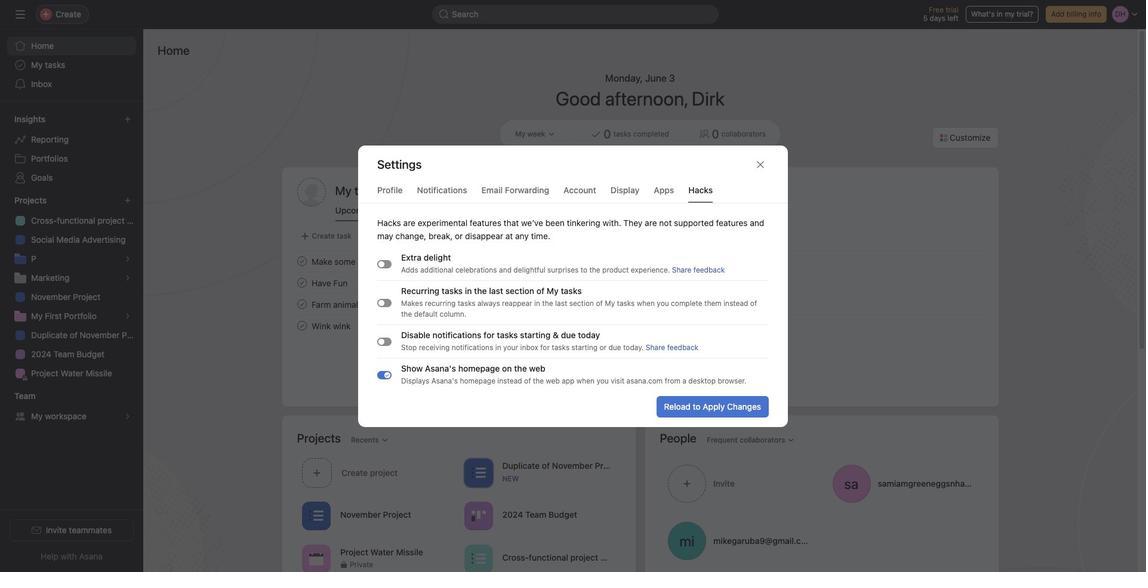 Task type: locate. For each thing, give the bounding box(es) containing it.
1 vertical spatial list image
[[309, 509, 323, 523]]

dialog
[[358, 145, 788, 427]]

2 mark complete image from the top
[[295, 297, 309, 312]]

global element
[[0, 29, 143, 101]]

1 mark complete checkbox from the top
[[295, 254, 309, 269]]

mark complete image
[[295, 254, 309, 269], [295, 319, 309, 333]]

mark complete image
[[295, 276, 309, 290], [295, 297, 309, 312]]

1 horizontal spatial list image
[[471, 466, 485, 480]]

1 mark complete image from the top
[[295, 276, 309, 290]]

2 mark complete checkbox from the top
[[295, 276, 309, 290]]

list box
[[432, 5, 719, 24]]

0 horizontal spatial list image
[[309, 509, 323, 523]]

list image up "board" icon
[[471, 466, 485, 480]]

list image up calendar icon
[[309, 509, 323, 523]]

0 vertical spatial mark complete image
[[295, 254, 309, 269]]

list image
[[471, 466, 485, 480], [309, 509, 323, 523]]

insights element
[[0, 109, 143, 190]]

board image
[[471, 509, 485, 523]]

1 vertical spatial mark complete image
[[295, 297, 309, 312]]

1 vertical spatial mark complete image
[[295, 319, 309, 333]]

0 vertical spatial mark complete image
[[295, 276, 309, 290]]

switch
[[377, 260, 392, 268], [377, 298, 392, 307], [377, 337, 392, 346], [377, 371, 392, 379]]

list item
[[283, 251, 998, 272], [283, 272, 998, 294], [283, 294, 998, 315], [283, 315, 998, 337], [297, 455, 459, 491]]

4 switch from the top
[[377, 371, 392, 379]]

Mark complete checkbox
[[295, 254, 309, 269], [295, 276, 309, 290], [295, 297, 309, 312], [295, 319, 309, 333]]

hide sidebar image
[[16, 10, 25, 19]]



Task type: vqa. For each thing, say whether or not it's contained in the screenshot.
Dashboard 'link'
no



Task type: describe. For each thing, give the bounding box(es) containing it.
close this dialog image
[[756, 160, 765, 169]]

2 mark complete image from the top
[[295, 319, 309, 333]]

3 switch from the top
[[377, 337, 392, 346]]

1 switch from the top
[[377, 260, 392, 268]]

2 switch from the top
[[377, 298, 392, 307]]

calendar image
[[309, 552, 323, 566]]

add profile photo image
[[297, 178, 326, 207]]

3 mark complete checkbox from the top
[[295, 297, 309, 312]]

isinverse image
[[439, 10, 449, 19]]

1 mark complete image from the top
[[295, 254, 309, 269]]

teams element
[[0, 386, 143, 429]]

settings tab list
[[358, 184, 788, 203]]

projects element
[[0, 190, 143, 386]]

0 vertical spatial list image
[[471, 466, 485, 480]]

list image
[[471, 552, 485, 566]]

4 mark complete checkbox from the top
[[295, 319, 309, 333]]



